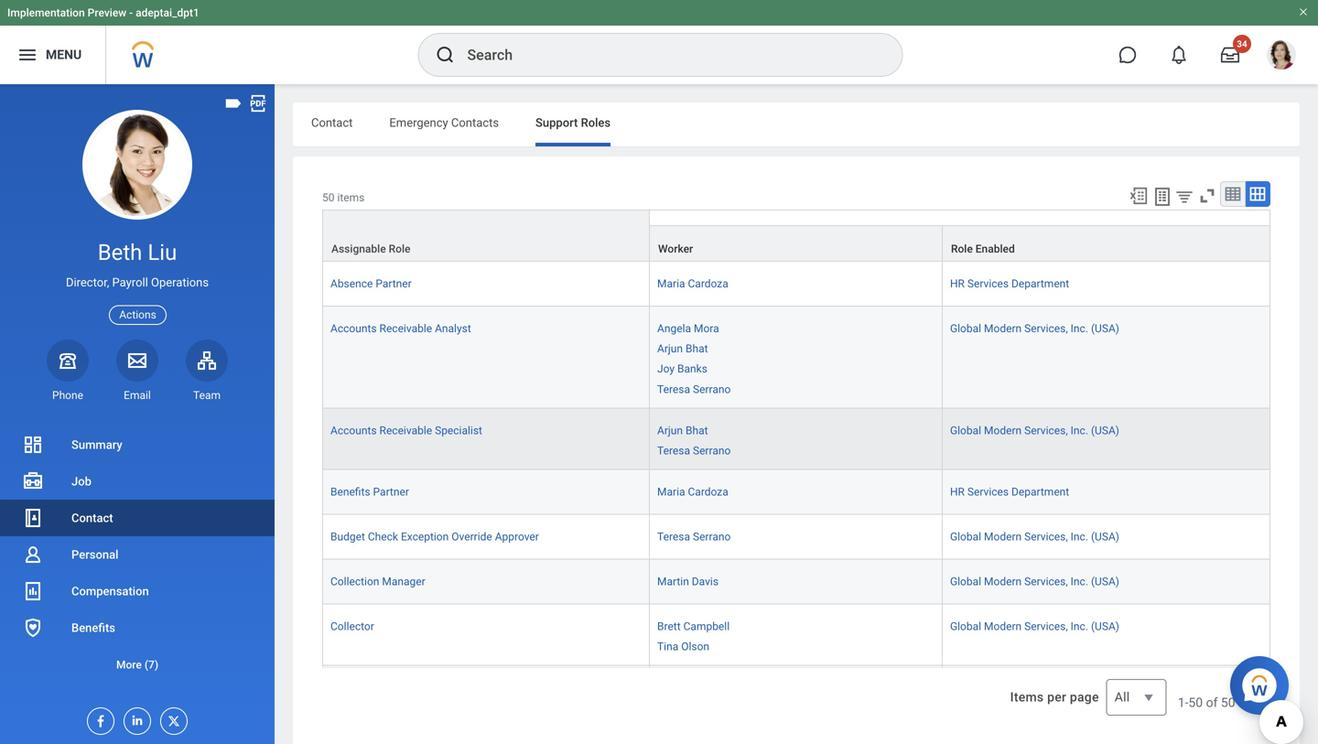 Task type: locate. For each thing, give the bounding box(es) containing it.
1 hr services department from the top
[[951, 278, 1070, 290]]

receivable left specialist
[[380, 424, 432, 437]]

5 (usa) from the top
[[1092, 621, 1120, 633]]

3 global from the top
[[951, 531, 982, 544]]

department
[[1012, 278, 1070, 290], [1012, 486, 1070, 499]]

2 hr from the top
[[951, 486, 965, 499]]

1 horizontal spatial items
[[1239, 696, 1271, 711]]

inc. for campbell
[[1071, 621, 1089, 633]]

close environment banner image
[[1299, 6, 1310, 17]]

beth
[[98, 239, 142, 266]]

role enabled button
[[943, 226, 1270, 261]]

1 vertical spatial hr
[[951, 486, 965, 499]]

7 row from the top
[[322, 560, 1271, 605]]

hr services department
[[951, 278, 1070, 290], [951, 486, 1070, 499]]

receivable for specialist
[[380, 424, 432, 437]]

martin davis link
[[658, 572, 719, 588]]

items right of
[[1239, 696, 1271, 711]]

cell
[[322, 666, 650, 711], [650, 666, 943, 711], [943, 666, 1271, 711]]

(usa) for mora
[[1092, 322, 1120, 335]]

1 vertical spatial department
[[1012, 486, 1070, 499]]

role right assignable
[[389, 243, 411, 256]]

teresa serrano link for arjun bhat
[[658, 441, 731, 457]]

items
[[1011, 690, 1044, 705]]

0 vertical spatial hr services department
[[951, 278, 1070, 290]]

tab list
[[293, 103, 1300, 147]]

1 horizontal spatial contact
[[311, 116, 353, 130]]

1 vertical spatial arjun bhat link
[[658, 421, 708, 437]]

services,
[[1025, 322, 1068, 335], [1025, 424, 1068, 437], [1025, 531, 1068, 544], [1025, 576, 1068, 588], [1025, 621, 1068, 633]]

2 row from the top
[[322, 262, 1271, 307]]

2 teresa serrano link from the top
[[658, 441, 731, 457]]

arjun
[[658, 343, 683, 355], [658, 424, 683, 437]]

0 vertical spatial serrano
[[693, 383, 731, 396]]

5 services, from the top
[[1025, 621, 1068, 633]]

2 vertical spatial items selected list
[[658, 617, 759, 655]]

0 vertical spatial arjun bhat
[[658, 343, 708, 355]]

2 bhat from the top
[[686, 424, 708, 437]]

role left enabled
[[952, 243, 973, 256]]

benefits
[[331, 486, 371, 499], [71, 621, 115, 635]]

1 vertical spatial benefits
[[71, 621, 115, 635]]

hr services department link for absence partner
[[951, 274, 1070, 290]]

1 items selected list from the top
[[658, 319, 760, 397]]

0 vertical spatial maria cardoza link
[[658, 274, 729, 290]]

role inside popup button
[[952, 243, 973, 256]]

teresa serrano
[[658, 383, 731, 396], [658, 445, 731, 457], [658, 531, 731, 544]]

1 vertical spatial hr services department link
[[951, 482, 1070, 499]]

0 horizontal spatial items
[[337, 191, 365, 204]]

mail image
[[126, 350, 148, 372]]

expand table image
[[1249, 185, 1268, 203]]

1 global from the top
[[951, 322, 982, 335]]

1 vertical spatial serrano
[[693, 445, 731, 457]]

items up assignable
[[337, 191, 365, 204]]

1 hr services department link from the top
[[951, 274, 1070, 290]]

notifications large image
[[1170, 46, 1189, 64]]

2 horizontal spatial 50
[[1222, 696, 1236, 711]]

maria cardoza link for absence partner
[[658, 274, 729, 290]]

arjun bhat link
[[658, 339, 708, 355], [658, 421, 708, 437]]

row containing benefits partner
[[322, 470, 1271, 515]]

1 bhat from the top
[[686, 343, 708, 355]]

summary
[[71, 438, 122, 452]]

accounts down absence at the left top of page
[[331, 322, 377, 335]]

services
[[968, 278, 1009, 290], [968, 486, 1009, 499]]

department for absence partner
[[1012, 278, 1070, 290]]

global
[[951, 322, 982, 335], [951, 424, 982, 437], [951, 531, 982, 544], [951, 576, 982, 588], [951, 621, 982, 633]]

1 arjun bhat link from the top
[[658, 339, 708, 355]]

receivable
[[380, 322, 432, 335], [380, 424, 432, 437]]

banks
[[678, 363, 708, 376]]

2 receivable from the top
[[380, 424, 432, 437]]

1 vertical spatial items
[[1239, 696, 1271, 711]]

8 row from the top
[[322, 605, 1271, 666]]

1 vertical spatial accounts
[[331, 424, 377, 437]]

1-
[[1178, 696, 1189, 711]]

1 services, from the top
[[1025, 322, 1068, 335]]

contact inside tab list
[[311, 116, 353, 130]]

2 cell from the left
[[650, 666, 943, 711]]

hr services department for absence partner
[[951, 278, 1070, 290]]

phone button
[[47, 340, 89, 403]]

arjun bhat link down joy banks
[[658, 421, 708, 437]]

view team image
[[196, 350, 218, 372]]

benefits down 'compensation' at the bottom
[[71, 621, 115, 635]]

x image
[[161, 709, 181, 729]]

1 vertical spatial partner
[[373, 486, 409, 499]]

items selected list
[[658, 319, 760, 397], [658, 421, 760, 458], [658, 617, 759, 655]]

1 cell from the left
[[322, 666, 650, 711]]

0 vertical spatial cardoza
[[688, 278, 729, 290]]

1 global modern services, inc. (usa) link from the top
[[951, 319, 1120, 335]]

team link
[[186, 340, 228, 403]]

50 left of
[[1189, 696, 1204, 711]]

2 vertical spatial serrano
[[693, 531, 731, 544]]

1 vertical spatial receivable
[[380, 424, 432, 437]]

bhat for second arjun bhat 'link'
[[686, 424, 708, 437]]

modern for arjun bhat
[[985, 424, 1022, 437]]

1 teresa from the top
[[658, 383, 691, 396]]

row containing absence partner
[[322, 262, 1271, 307]]

2 services, from the top
[[1025, 424, 1068, 437]]

4 global from the top
[[951, 576, 982, 588]]

toolbar
[[1121, 181, 1271, 210]]

joy banks link
[[658, 359, 708, 376]]

serrano for arjun bhat
[[693, 445, 731, 457]]

benefits up budget
[[331, 486, 371, 499]]

1 inc. from the top
[[1071, 322, 1089, 335]]

row containing budget check exception override approver
[[322, 515, 1271, 560]]

1 vertical spatial teresa
[[658, 445, 691, 457]]

1 arjun bhat from the top
[[658, 343, 708, 355]]

2 items selected list from the top
[[658, 421, 760, 458]]

1-50 of 50 items status
[[1178, 694, 1271, 713]]

services for absence partner
[[968, 278, 1009, 290]]

1 role from the left
[[389, 243, 411, 256]]

receivable left analyst
[[380, 322, 432, 335]]

2 role from the left
[[952, 243, 973, 256]]

4 global modern services, inc. (usa) from the top
[[951, 576, 1120, 588]]

menu button
[[0, 26, 106, 84]]

collector
[[331, 621, 374, 633]]

modern for angela mora
[[985, 322, 1022, 335]]

arjun bhat up joy banks link
[[658, 343, 708, 355]]

partner up check at bottom
[[373, 486, 409, 499]]

maria for benefits partner
[[658, 486, 686, 499]]

0 vertical spatial items selected list
[[658, 319, 760, 397]]

absence partner
[[331, 278, 412, 290]]

0 horizontal spatial role
[[389, 243, 411, 256]]

1 accounts from the top
[[331, 322, 377, 335]]

liu
[[148, 239, 177, 266]]

1 vertical spatial hr services department
[[951, 486, 1070, 499]]

1 vertical spatial contact
[[71, 511, 113, 525]]

summary image
[[22, 434, 44, 456]]

cardoza up mora
[[688, 278, 729, 290]]

4 global modern services, inc. (usa) link from the top
[[951, 572, 1120, 588]]

0 horizontal spatial 50
[[322, 191, 335, 204]]

4 modern from the top
[[985, 576, 1022, 588]]

partner down 'assignable role'
[[376, 278, 412, 290]]

2 maria cardoza from the top
[[658, 486, 729, 499]]

items
[[337, 191, 365, 204], [1239, 696, 1271, 711]]

5 global modern services, inc. (usa) link from the top
[[951, 617, 1120, 633]]

accounts up benefits partner link at the left
[[331, 424, 377, 437]]

angela mora link
[[658, 319, 720, 335]]

3 teresa serrano link from the top
[[658, 527, 731, 544]]

2 hr services department link from the top
[[951, 482, 1070, 499]]

50 up assignable
[[322, 191, 335, 204]]

2 teresa serrano from the top
[[658, 445, 731, 457]]

1 horizontal spatial role
[[952, 243, 973, 256]]

1 vertical spatial maria
[[658, 486, 686, 499]]

contact up 50 items
[[311, 116, 353, 130]]

2 serrano from the top
[[693, 445, 731, 457]]

assignable role row
[[322, 210, 1271, 262]]

justify image
[[16, 44, 38, 66]]

2 global modern services, inc. (usa) link from the top
[[951, 421, 1120, 437]]

maria cardoza link up martin davis link
[[658, 482, 729, 499]]

arjun bhat down joy banks
[[658, 424, 708, 437]]

maria for absence partner
[[658, 278, 686, 290]]

0 vertical spatial maria cardoza
[[658, 278, 729, 290]]

brett campbell
[[658, 621, 730, 633]]

0 vertical spatial services
[[968, 278, 1009, 290]]

maria cardoza link
[[658, 274, 729, 290], [658, 482, 729, 499]]

0 vertical spatial partner
[[376, 278, 412, 290]]

0 vertical spatial receivable
[[380, 322, 432, 335]]

1 cardoza from the top
[[688, 278, 729, 290]]

5 global modern services, inc. (usa) from the top
[[951, 621, 1120, 633]]

assignable role
[[332, 243, 411, 256]]

list
[[0, 427, 275, 683]]

martin davis
[[658, 576, 719, 588]]

1 vertical spatial services
[[968, 486, 1009, 499]]

personal
[[71, 548, 119, 562]]

bhat
[[686, 343, 708, 355], [686, 424, 708, 437]]

1 serrano from the top
[[693, 383, 731, 396]]

5 global from the top
[[951, 621, 982, 633]]

tab list containing contact
[[293, 103, 1300, 147]]

cardoza up davis
[[688, 486, 729, 499]]

1 hr from the top
[[951, 278, 965, 290]]

items selected list containing angela mora
[[658, 319, 760, 397]]

0 vertical spatial contact
[[311, 116, 353, 130]]

3 row from the top
[[322, 307, 1271, 409]]

accounts receivable specialist
[[331, 424, 483, 437]]

hr for absence partner
[[951, 278, 965, 290]]

4 row from the top
[[322, 409, 1271, 470]]

bhat down banks
[[686, 424, 708, 437]]

0 vertical spatial items
[[337, 191, 365, 204]]

1 vertical spatial maria cardoza link
[[658, 482, 729, 499]]

3 items selected list from the top
[[658, 617, 759, 655]]

arjun bhat link down angela mora
[[658, 339, 708, 355]]

1 modern from the top
[[985, 322, 1022, 335]]

accounts inside accounts receivable specialist link
[[331, 424, 377, 437]]

0 vertical spatial bhat
[[686, 343, 708, 355]]

9 row from the top
[[322, 666, 1271, 711]]

1 vertical spatial teresa serrano link
[[658, 441, 731, 457]]

services, for brett campbell
[[1025, 621, 1068, 633]]

global modern services, inc. (usa) for angela mora
[[951, 322, 1120, 335]]

row containing collector
[[322, 605, 1271, 666]]

5 row from the top
[[322, 470, 1271, 515]]

items inside status
[[1239, 696, 1271, 711]]

arjun bhat
[[658, 343, 708, 355], [658, 424, 708, 437]]

1 services from the top
[[968, 278, 1009, 290]]

4 services, from the top
[[1025, 576, 1068, 588]]

1 vertical spatial arjun
[[658, 424, 683, 437]]

accounts inside accounts receivable analyst link
[[331, 322, 377, 335]]

1 maria cardoza from the top
[[658, 278, 729, 290]]

contact up personal
[[71, 511, 113, 525]]

tina
[[658, 641, 679, 654]]

fullscreen image
[[1198, 186, 1218, 206]]

inc.
[[1071, 322, 1089, 335], [1071, 424, 1089, 437], [1071, 531, 1089, 544], [1071, 576, 1089, 588], [1071, 621, 1089, 633]]

0 vertical spatial hr
[[951, 278, 965, 290]]

1 vertical spatial items selected list
[[658, 421, 760, 458]]

3 inc. from the top
[[1071, 531, 1089, 544]]

3 serrano from the top
[[693, 531, 731, 544]]

contact inside list
[[71, 511, 113, 525]]

serrano for budget check exception override approver
[[693, 531, 731, 544]]

1 vertical spatial arjun bhat
[[658, 424, 708, 437]]

2 services from the top
[[968, 486, 1009, 499]]

0 vertical spatial teresa
[[658, 383, 691, 396]]

cardoza for benefits partner
[[688, 486, 729, 499]]

1 vertical spatial maria cardoza
[[658, 486, 729, 499]]

1 vertical spatial bhat
[[686, 424, 708, 437]]

1 maria cardoza link from the top
[[658, 274, 729, 290]]

martin
[[658, 576, 689, 588]]

global modern services, inc. (usa) for arjun bhat
[[951, 424, 1120, 437]]

2 vertical spatial teresa
[[658, 531, 691, 544]]

2 vertical spatial teresa serrano
[[658, 531, 731, 544]]

2 modern from the top
[[985, 424, 1022, 437]]

1 horizontal spatial benefits
[[331, 486, 371, 499]]

bhat up banks
[[686, 343, 708, 355]]

payroll
[[112, 276, 148, 290]]

2 department from the top
[[1012, 486, 1070, 499]]

3 teresa serrano from the top
[[658, 531, 731, 544]]

2 global modern services, inc. (usa) from the top
[[951, 424, 1120, 437]]

maria cardoza down worker on the top of the page
[[658, 278, 729, 290]]

0 vertical spatial maria
[[658, 278, 686, 290]]

benefits inside navigation pane region
[[71, 621, 115, 635]]

hr services department link
[[951, 274, 1070, 290], [951, 482, 1070, 499]]

1 teresa serrano from the top
[[658, 383, 731, 396]]

1 row from the top
[[322, 225, 1271, 262]]

0 vertical spatial accounts
[[331, 322, 377, 335]]

email beth liu element
[[116, 388, 158, 403]]

maria up martin davis link
[[658, 486, 686, 499]]

0 vertical spatial teresa serrano
[[658, 383, 731, 396]]

partner
[[376, 278, 412, 290], [373, 486, 409, 499]]

0 vertical spatial department
[[1012, 278, 1070, 290]]

row
[[322, 225, 1271, 262], [322, 262, 1271, 307], [322, 307, 1271, 409], [322, 409, 1271, 470], [322, 470, 1271, 515], [322, 515, 1271, 560], [322, 560, 1271, 605], [322, 605, 1271, 666], [322, 666, 1271, 711]]

2 (usa) from the top
[[1092, 424, 1120, 437]]

campbell
[[684, 621, 730, 633]]

maria
[[658, 278, 686, 290], [658, 486, 686, 499]]

0 vertical spatial arjun
[[658, 343, 683, 355]]

items selected list containing arjun bhat
[[658, 421, 760, 458]]

benefits for benefits
[[71, 621, 115, 635]]

partner for absence partner
[[376, 278, 412, 290]]

row containing collection manager
[[322, 560, 1271, 605]]

arjun down joy
[[658, 424, 683, 437]]

2 teresa from the top
[[658, 445, 691, 457]]

1 arjun from the top
[[658, 343, 683, 355]]

2 maria cardoza link from the top
[[658, 482, 729, 499]]

support
[[536, 116, 578, 130]]

1 department from the top
[[1012, 278, 1070, 290]]

budget check exception override approver
[[331, 531, 539, 544]]

arjun up joy
[[658, 343, 683, 355]]

5 modern from the top
[[985, 621, 1022, 633]]

director,
[[66, 276, 109, 290]]

1-50 of 50 items
[[1178, 696, 1271, 711]]

hr
[[951, 278, 965, 290], [951, 486, 965, 499]]

0 horizontal spatial contact
[[71, 511, 113, 525]]

accounts for accounts receivable specialist
[[331, 424, 377, 437]]

2 cardoza from the top
[[688, 486, 729, 499]]

contact
[[311, 116, 353, 130], [71, 511, 113, 525]]

compensation
[[71, 585, 149, 599]]

row containing accounts receivable analyst
[[322, 307, 1271, 409]]

maria cardoza link down worker on the top of the page
[[658, 274, 729, 290]]

row containing worker
[[322, 225, 1271, 262]]

maria down worker on the top of the page
[[658, 278, 686, 290]]

list containing summary
[[0, 427, 275, 683]]

(usa)
[[1092, 322, 1120, 335], [1092, 424, 1120, 437], [1092, 531, 1120, 544], [1092, 576, 1120, 588], [1092, 621, 1120, 633]]

2 accounts from the top
[[331, 424, 377, 437]]

row containing accounts receivable specialist
[[322, 409, 1271, 470]]

6 row from the top
[[322, 515, 1271, 560]]

tag image
[[223, 93, 244, 114]]

role
[[389, 243, 411, 256], [952, 243, 973, 256]]

2 inc. from the top
[[1071, 424, 1089, 437]]

maria cardoza up martin davis link
[[658, 486, 729, 499]]

1 vertical spatial cardoza
[[688, 486, 729, 499]]

0 vertical spatial teresa serrano link
[[658, 379, 731, 396]]

cardoza for absence partner
[[688, 278, 729, 290]]

0 vertical spatial arjun bhat link
[[658, 339, 708, 355]]

1 receivable from the top
[[380, 322, 432, 335]]

emergency contacts
[[390, 116, 499, 130]]

2 hr services department from the top
[[951, 486, 1070, 499]]

brett
[[658, 621, 681, 633]]

50
[[322, 191, 335, 204], [1189, 696, 1204, 711], [1222, 696, 1236, 711]]

check
[[368, 531, 398, 544]]

2 global from the top
[[951, 424, 982, 437]]

global for campbell
[[951, 621, 982, 633]]

accounts
[[331, 322, 377, 335], [331, 424, 377, 437]]

5 inc. from the top
[[1071, 621, 1089, 633]]

email button
[[116, 340, 158, 403]]

navigation pane region
[[0, 84, 275, 745]]

50 right of
[[1222, 696, 1236, 711]]

0 vertical spatial benefits
[[331, 486, 371, 499]]

1 (usa) from the top
[[1092, 322, 1120, 335]]

0 vertical spatial hr services department link
[[951, 274, 1070, 290]]

1 vertical spatial teresa serrano
[[658, 445, 731, 457]]

2 arjun bhat link from the top
[[658, 421, 708, 437]]

items selected list for specialist
[[658, 421, 760, 458]]

0 horizontal spatial benefits
[[71, 621, 115, 635]]

role inside popup button
[[389, 243, 411, 256]]

3 teresa from the top
[[658, 531, 691, 544]]

tina olson link
[[658, 637, 710, 654]]

1 global modern services, inc. (usa) from the top
[[951, 322, 1120, 335]]

services for benefits partner
[[968, 486, 1009, 499]]

linkedin image
[[125, 709, 145, 728]]

4 inc. from the top
[[1071, 576, 1089, 588]]

2 maria from the top
[[658, 486, 686, 499]]

2 vertical spatial teresa serrano link
[[658, 527, 731, 544]]

1 maria from the top
[[658, 278, 686, 290]]

3 modern from the top
[[985, 531, 1022, 544]]



Task type: describe. For each thing, give the bounding box(es) containing it.
implementation preview -   adeptai_dpt1
[[7, 6, 200, 19]]

teresa for arjun bhat
[[658, 445, 691, 457]]

2 arjun from the top
[[658, 424, 683, 437]]

emergency
[[390, 116, 448, 130]]

4 (usa) from the top
[[1092, 576, 1120, 588]]

3 global modern services, inc. (usa) link from the top
[[951, 527, 1120, 544]]

global modern services, inc. (usa) link for bhat
[[951, 421, 1120, 437]]

teresa for budget check exception override approver
[[658, 531, 691, 544]]

maria cardoza for absence partner
[[658, 278, 729, 290]]

benefits partner
[[331, 486, 409, 499]]

3 cell from the left
[[943, 666, 1271, 711]]

phone
[[52, 389, 83, 402]]

Search Workday  search field
[[468, 35, 865, 75]]

angela mora
[[658, 322, 720, 335]]

2 arjun bhat from the top
[[658, 424, 708, 437]]

items per page element
[[1008, 669, 1167, 727]]

benefits partner link
[[331, 482, 409, 499]]

assignable
[[332, 243, 386, 256]]

hr services department link for benefits partner
[[951, 482, 1070, 499]]

brett campbell link
[[658, 617, 730, 633]]

50 items
[[322, 191, 365, 204]]

inbox large image
[[1222, 46, 1240, 64]]

specialist
[[435, 424, 483, 437]]

maria cardoza for benefits partner
[[658, 486, 729, 499]]

export to excel image
[[1129, 186, 1149, 206]]

inc. for bhat
[[1071, 424, 1089, 437]]

joy banks
[[658, 363, 708, 376]]

override
[[452, 531, 492, 544]]

3 services, from the top
[[1025, 531, 1068, 544]]

services, for arjun bhat
[[1025, 424, 1068, 437]]

(usa) for campbell
[[1092, 621, 1120, 633]]

table image
[[1224, 185, 1243, 203]]

analyst
[[435, 322, 471, 335]]

job
[[71, 475, 92, 489]]

more (7) button
[[0, 654, 275, 676]]

collector link
[[331, 617, 374, 633]]

menu
[[46, 47, 82, 62]]

maria cardoza link for benefits partner
[[658, 482, 729, 499]]

team
[[193, 389, 221, 402]]

email
[[124, 389, 151, 402]]

facebook image
[[88, 709, 108, 729]]

olson
[[682, 641, 710, 654]]

actions
[[119, 309, 156, 322]]

view printable version (pdf) image
[[248, 93, 268, 114]]

worker button
[[650, 226, 942, 261]]

job image
[[22, 471, 44, 493]]

manager
[[382, 576, 426, 588]]

menu banner
[[0, 0, 1319, 84]]

phone image
[[55, 350, 81, 372]]

collection manager
[[331, 576, 426, 588]]

global for bhat
[[951, 424, 982, 437]]

partner for benefits partner
[[373, 486, 409, 499]]

of
[[1207, 696, 1218, 711]]

more (7) button
[[0, 647, 275, 683]]

more
[[116, 659, 142, 672]]

accounts receivable analyst link
[[331, 319, 471, 335]]

tina olson
[[658, 641, 710, 654]]

beth liu
[[98, 239, 177, 266]]

items selected list for analyst
[[658, 319, 760, 397]]

implementation
[[7, 6, 85, 19]]

compensation image
[[22, 581, 44, 603]]

angela
[[658, 322, 691, 335]]

global for mora
[[951, 322, 982, 335]]

roles
[[581, 116, 611, 130]]

benefits link
[[0, 610, 275, 647]]

select to filter grid data image
[[1175, 187, 1195, 206]]

more (7)
[[116, 659, 158, 672]]

summary link
[[0, 427, 275, 463]]

collection manager link
[[331, 572, 426, 588]]

role enabled
[[952, 243, 1015, 256]]

34
[[1238, 38, 1248, 49]]

services, for angela mora
[[1025, 322, 1068, 335]]

34 button
[[1211, 35, 1252, 75]]

global modern services, inc. (usa) link for mora
[[951, 319, 1120, 335]]

actions button
[[109, 305, 166, 325]]

absence
[[331, 278, 373, 290]]

teresa serrano link for budget check exception override approver
[[658, 527, 731, 544]]

bhat for second arjun bhat 'link' from the bottom of the page
[[686, 343, 708, 355]]

3 (usa) from the top
[[1092, 531, 1120, 544]]

assignable role button
[[323, 211, 649, 261]]

contact link
[[0, 500, 275, 537]]

inc. for mora
[[1071, 322, 1089, 335]]

accounts receivable analyst
[[331, 322, 471, 335]]

teresa serrano for arjun bhat
[[658, 445, 731, 457]]

export to worksheets image
[[1152, 186, 1174, 208]]

global modern services, inc. (usa) link for campbell
[[951, 617, 1120, 633]]

personal image
[[22, 544, 44, 566]]

accounts receivable specialist link
[[331, 421, 483, 437]]

items selected list containing brett campbell
[[658, 617, 759, 655]]

hr for benefits partner
[[951, 486, 965, 499]]

benefits for benefits partner
[[331, 486, 371, 499]]

budget
[[331, 531, 365, 544]]

phone beth liu element
[[47, 388, 89, 403]]

(usa) for bhat
[[1092, 424, 1120, 437]]

receivable for analyst
[[380, 322, 432, 335]]

search image
[[435, 44, 457, 66]]

enabled
[[976, 243, 1015, 256]]

profile logan mcneil image
[[1268, 40, 1297, 73]]

support roles
[[536, 116, 611, 130]]

team beth liu element
[[186, 388, 228, 403]]

budget check exception override approver link
[[331, 527, 539, 544]]

joy
[[658, 363, 675, 376]]

modern for brett campbell
[[985, 621, 1022, 633]]

adeptai_dpt1
[[136, 6, 200, 19]]

contacts
[[451, 116, 499, 130]]

collection
[[331, 576, 380, 588]]

hr services department for benefits partner
[[951, 486, 1070, 499]]

davis
[[692, 576, 719, 588]]

per
[[1048, 690, 1067, 705]]

mora
[[694, 322, 720, 335]]

items per page
[[1011, 690, 1100, 705]]

benefits image
[[22, 617, 44, 639]]

operations
[[151, 276, 209, 290]]

director, payroll operations
[[66, 276, 209, 290]]

1 horizontal spatial 50
[[1189, 696, 1204, 711]]

absence partner link
[[331, 274, 412, 290]]

-
[[129, 6, 133, 19]]

department for benefits partner
[[1012, 486, 1070, 499]]

page
[[1070, 690, 1100, 705]]

exception
[[401, 531, 449, 544]]

global modern services, inc. (usa) for brett campbell
[[951, 621, 1120, 633]]

1 teresa serrano link from the top
[[658, 379, 731, 396]]

accounts for accounts receivable analyst
[[331, 322, 377, 335]]

teresa serrano for budget check exception override approver
[[658, 531, 731, 544]]

job link
[[0, 463, 275, 500]]

worker
[[659, 243, 694, 256]]

preview
[[88, 6, 127, 19]]

personal link
[[0, 537, 275, 573]]

3 global modern services, inc. (usa) from the top
[[951, 531, 1120, 544]]

compensation link
[[0, 573, 275, 610]]

contact image
[[22, 507, 44, 529]]



Task type: vqa. For each thing, say whether or not it's contained in the screenshot.
the 50
yes



